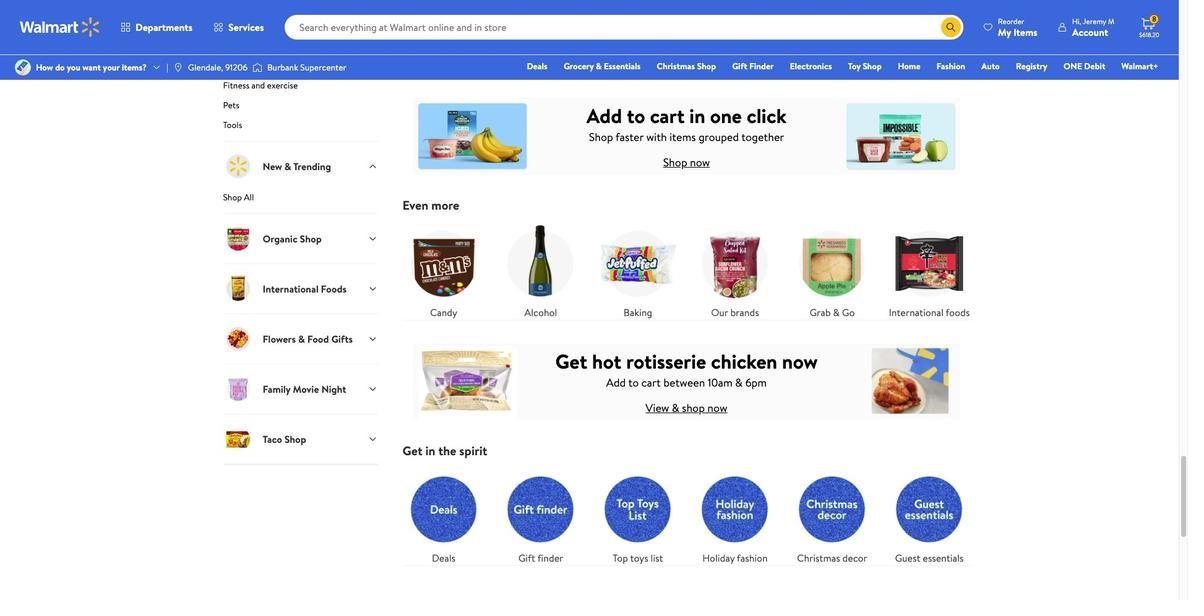 Task type: vqa. For each thing, say whether or not it's contained in the screenshot.
cards
no



Task type: locate. For each thing, give the bounding box(es) containing it.
decor
[[843, 551, 867, 565]]

together
[[741, 129, 784, 145]]

gift
[[732, 60, 747, 72], [518, 551, 535, 565]]

0 vertical spatial get
[[555, 348, 587, 375]]

international inside list
[[889, 306, 944, 319]]

hot
[[592, 348, 621, 375]]

1 horizontal spatial the
[[822, 12, 834, 24]]

essentials
[[604, 60, 641, 72]]

2 holiday from the left
[[697, 12, 724, 24]]

0 vertical spatial the
[[822, 12, 834, 24]]

baking link
[[597, 223, 679, 320]]

1 list from the top
[[395, 0, 978, 75]]

jeremy
[[1083, 16, 1106, 26]]

christmas left decor
[[797, 551, 840, 565]]

10am
[[708, 375, 733, 391]]

with left quaker
[[502, 12, 518, 24]]

shop now for the
[[812, 49, 848, 62]]

festive
[[836, 12, 861, 24]]

fun
[[863, 12, 876, 24]]

get hot rotisserie chicken with pickup and delivery. add this juicy, ready-to-eat option to your cart between 10am & 6pm image
[[412, 343, 961, 420]]

foods
[[321, 282, 347, 296]]

list
[[651, 551, 663, 565]]

christmas decor
[[797, 551, 867, 565]]

going
[[878, 12, 899, 24]]

international foods
[[263, 282, 347, 296]]

& inside list
[[833, 306, 840, 319]]

0 vertical spatial with
[[502, 12, 518, 24]]

shop now down the search search box
[[617, 49, 654, 62]]

& right new
[[284, 160, 291, 173]]

0 horizontal spatial in
[[425, 442, 435, 459]]

now down 'reese's'
[[833, 49, 848, 62]]

shop right 'taco'
[[284, 433, 306, 446]]

8 $618.20
[[1139, 14, 1160, 39]]

to
[[687, 12, 695, 24], [627, 102, 645, 129], [628, 375, 639, 391]]

gift left finder
[[732, 60, 747, 72]]

to inside add to cart in one click shop faster with items grouped together
[[627, 102, 645, 129]]

list item containing bring a creative twist to holiday baking.
[[589, 0, 784, 75]]

shop left gift finder
[[697, 60, 716, 72]]

1 vertical spatial gift
[[518, 551, 535, 565]]

your
[[103, 61, 120, 74]]

glendale, 91206
[[188, 61, 248, 74]]

international inside dropdown button
[[263, 282, 319, 296]]

more
[[431, 197, 459, 213]]

0 horizontal spatial christmas
[[657, 60, 695, 72]]

electronics
[[790, 60, 832, 72]]

finder
[[538, 551, 563, 565]]

now inside 'get hot rotisserie chicken now add to cart between 10am & 6pm'
[[782, 348, 818, 375]]

grocery
[[564, 60, 594, 72]]

1 vertical spatial add
[[606, 375, 626, 391]]

& left shop
[[672, 400, 679, 416]]

1 horizontal spatial get
[[555, 348, 587, 375]]

items
[[1014, 25, 1038, 39]]

search icon image
[[946, 22, 956, 32]]

toy shop link
[[843, 59, 887, 73]]

organic shop
[[263, 232, 322, 246]]

to left items
[[627, 102, 645, 129]]

organic shop button
[[223, 214, 378, 264]]

list containing deals
[[395, 458, 978, 565]]

0 vertical spatial to
[[687, 12, 695, 24]]

0 horizontal spatial get
[[403, 442, 423, 459]]

and left the grab
[[901, 12, 914, 24]]

1 vertical spatial with
[[646, 129, 667, 145]]

burbank
[[267, 61, 298, 74]]

add to cart in one click shop faster with items grouped together
[[587, 102, 787, 145]]

the up 'reese's'
[[822, 12, 834, 24]]

gift finder
[[732, 60, 774, 72]]

get in the spirit
[[403, 442, 487, 459]]

home
[[898, 60, 921, 72]]

1 vertical spatial the
[[438, 442, 456, 459]]

1 horizontal spatial christmas
[[797, 551, 840, 565]]

get left "spirit" on the left bottom
[[403, 442, 423, 459]]

3 list from the top
[[395, 458, 978, 565]]

a right bring on the top right of the page
[[629, 12, 633, 24]]

brands
[[730, 306, 759, 319]]

1 horizontal spatial with
[[646, 129, 667, 145]]

new & trending
[[263, 160, 331, 173]]

2 vertical spatial and
[[252, 79, 265, 92]]

between
[[664, 375, 705, 391]]

0 vertical spatial deals
[[527, 60, 548, 72]]

shop down 'reese's'
[[812, 49, 831, 62]]

and down health and beauty
[[252, 79, 265, 92]]

list for even more
[[395, 213, 978, 320]]

 image right |
[[173, 63, 183, 72]]

0 vertical spatial cart
[[650, 102, 685, 129]]

even more
[[403, 197, 459, 213]]

1 vertical spatial and
[[250, 60, 264, 72]]

click
[[747, 102, 787, 129]]

 image up fitness and exercise
[[253, 61, 262, 74]]

1 horizontal spatial deals link
[[521, 59, 553, 73]]

christmas
[[657, 60, 695, 72], [797, 551, 840, 565]]

shop all link
[[223, 191, 378, 214]]

our brands link
[[694, 223, 776, 320]]

shop
[[423, 49, 442, 62], [617, 49, 636, 62], [812, 49, 831, 62], [697, 60, 716, 72], [863, 60, 882, 72], [589, 129, 613, 145], [663, 155, 687, 170], [223, 191, 242, 204], [300, 232, 322, 246], [284, 433, 306, 446]]

1 horizontal spatial deals
[[527, 60, 548, 72]]

1 vertical spatial get
[[403, 442, 423, 459]]

international
[[263, 282, 319, 296], [889, 306, 944, 319]]

toys
[[223, 20, 239, 32]]

gifts
[[331, 332, 353, 346]]

gift finder link
[[500, 468, 582, 565]]

family movie night
[[263, 383, 346, 396]]

0 horizontal spatial deals link
[[403, 468, 485, 565]]

christmas down the twist
[[657, 60, 695, 72]]

one debit link
[[1058, 59, 1111, 73]]

shop all
[[223, 191, 254, 204]]

tools link
[[223, 119, 378, 141]]

3 list item from the left
[[784, 0, 978, 75]]

guest essentials
[[895, 551, 964, 565]]

list item
[[395, 0, 589, 75], [589, 0, 784, 75], [784, 0, 978, 75]]

0 vertical spatial gift
[[732, 60, 747, 72]]

deals
[[527, 60, 548, 72], [432, 551, 455, 565]]

holiday right make
[[435, 12, 461, 24]]

0 vertical spatial deals link
[[521, 59, 553, 73]]

 image for burbank supercenter
[[253, 61, 262, 74]]

christmas decor link
[[791, 468, 873, 565]]

0 vertical spatial international
[[263, 282, 319, 296]]

1 vertical spatial deals
[[432, 551, 455, 565]]

how do you want your items?
[[36, 61, 147, 74]]

and up fitness and exercise
[[250, 60, 264, 72]]

& inside dropdown button
[[298, 332, 305, 346]]

with
[[502, 12, 518, 24], [646, 129, 667, 145]]

shop down items
[[663, 155, 687, 170]]

0 horizontal spatial gift
[[518, 551, 535, 565]]

trees
[[845, 25, 864, 37]]

new
[[263, 160, 282, 173]]

0 vertical spatial add
[[587, 102, 622, 129]]

in left one
[[689, 102, 705, 129]]

to right hot
[[628, 375, 639, 391]]

& for food
[[298, 332, 305, 346]]

0 vertical spatial list
[[395, 0, 978, 75]]

2 list item from the left
[[589, 0, 784, 75]]

keep the festive fun going and grab a bag of reese's trees
[[801, 12, 955, 37]]

 image
[[15, 59, 31, 76]]

& left go
[[833, 306, 840, 319]]

kitchen
[[223, 40, 252, 52]]

add down grocery & essentials
[[587, 102, 622, 129]]

1 horizontal spatial in
[[689, 102, 705, 129]]

0 horizontal spatial a
[[629, 12, 633, 24]]

& inside 'get hot rotisserie chicken now add to cart between 10am & 6pm'
[[735, 375, 743, 391]]

shop now down 'reese's'
[[812, 49, 848, 62]]

0 horizontal spatial international
[[263, 282, 319, 296]]

& left food
[[298, 332, 305, 346]]

the left "spirit" on the left bottom
[[438, 442, 456, 459]]

creative
[[635, 12, 665, 24]]

1 vertical spatial cart
[[642, 375, 661, 391]]

to right the twist
[[687, 12, 695, 24]]

a left bag at the right top
[[935, 12, 940, 24]]

1 vertical spatial list
[[395, 213, 978, 320]]

1 vertical spatial international
[[889, 306, 944, 319]]

and for exercise
[[252, 79, 265, 92]]

health and beauty link
[[223, 60, 378, 77]]

now down make holiday memories with quaker
[[444, 49, 460, 62]]

our
[[711, 306, 728, 319]]

get for in
[[403, 442, 423, 459]]

1 horizontal spatial a
[[935, 12, 940, 24]]

baking
[[624, 306, 652, 319]]

account
[[1072, 25, 1108, 39]]

& right 'grocery'
[[596, 60, 602, 72]]

get left hot
[[555, 348, 587, 375]]

international foods link
[[888, 223, 971, 320]]

bring
[[607, 12, 627, 24]]

0 horizontal spatial holiday
[[435, 12, 461, 24]]

& left 6pm
[[735, 375, 743, 391]]

toy shop
[[848, 60, 882, 72]]

1 horizontal spatial international
[[889, 306, 944, 319]]

 image
[[253, 61, 262, 74], [173, 63, 183, 72]]

now down items
[[690, 155, 710, 170]]

now down the search search box
[[638, 49, 654, 62]]

shop down make
[[423, 49, 442, 62]]

1 vertical spatial deals link
[[403, 468, 485, 565]]

shop now for holiday
[[423, 49, 460, 62]]

go
[[842, 306, 855, 319]]

gift left finder at the left bottom
[[518, 551, 535, 565]]

shop now down make
[[423, 49, 460, 62]]

1 horizontal spatial gift
[[732, 60, 747, 72]]

add left rotisserie
[[606, 375, 626, 391]]

shop
[[682, 400, 705, 416]]

twist
[[667, 12, 685, 24]]

of
[[801, 25, 809, 37]]

2 list from the top
[[395, 213, 978, 320]]

0 vertical spatial in
[[689, 102, 705, 129]]

0 vertical spatial and
[[901, 12, 914, 24]]

1 horizontal spatial  image
[[253, 61, 262, 74]]

the
[[822, 12, 834, 24], [438, 442, 456, 459]]

with inside add to cart in one click shop faster with items grouped together
[[646, 129, 667, 145]]

gift for gift finder
[[518, 551, 535, 565]]

cart right faster
[[650, 102, 685, 129]]

2 a from the left
[[935, 12, 940, 24]]

list
[[395, 0, 978, 75], [395, 213, 978, 320], [395, 458, 978, 565]]

and inside keep the festive fun going and grab a bag of reese's trees
[[901, 12, 914, 24]]

1 vertical spatial in
[[425, 442, 435, 459]]

2 vertical spatial to
[[628, 375, 639, 391]]

grab
[[810, 306, 831, 319]]

tools
[[223, 119, 242, 131]]

cart up view
[[642, 375, 661, 391]]

now right 6pm
[[782, 348, 818, 375]]

1 horizontal spatial holiday
[[697, 12, 724, 24]]

make holiday memories with quaker
[[412, 12, 548, 24]]

in inside add to cart in one click shop faster with items grouped together
[[689, 102, 705, 129]]

bring a creative twist to holiday baking.
[[607, 12, 752, 24]]

a inside keep the festive fun going and grab a bag of reese's trees
[[935, 12, 940, 24]]

& for essentials
[[596, 60, 602, 72]]

1 vertical spatial to
[[627, 102, 645, 129]]

items
[[670, 129, 696, 145]]

get
[[555, 348, 587, 375], [403, 442, 423, 459]]

make
[[412, 12, 433, 24]]

the inside keep the festive fun going and grab a bag of reese's trees
[[822, 12, 834, 24]]

shop left faster
[[589, 129, 613, 145]]

chicken
[[711, 348, 777, 375]]

0 horizontal spatial  image
[[173, 63, 183, 72]]

& inside dropdown button
[[284, 160, 291, 173]]

0 horizontal spatial with
[[502, 12, 518, 24]]

faster
[[616, 129, 644, 145]]

christmas inside list
[[797, 551, 840, 565]]

0 vertical spatial christmas
[[657, 60, 695, 72]]

holiday left the baking.
[[697, 12, 724, 24]]

get hot rotisserie chicken now add to cart between 10am & 6pm
[[555, 348, 818, 391]]

1 vertical spatial christmas
[[797, 551, 840, 565]]

2 vertical spatial list
[[395, 458, 978, 565]]

1 list item from the left
[[395, 0, 589, 75]]

& for shop
[[672, 400, 679, 416]]

get inside 'get hot rotisserie chicken now add to cart between 10am & 6pm'
[[555, 348, 587, 375]]

shop now link
[[663, 155, 710, 170]]

in left "spirit" on the left bottom
[[425, 442, 435, 459]]

list containing candy
[[395, 213, 978, 320]]

cart inside 'get hot rotisserie chicken now add to cart between 10am & 6pm'
[[642, 375, 661, 391]]

with left items
[[646, 129, 667, 145]]



Task type: describe. For each thing, give the bounding box(es) containing it.
and for beauty
[[250, 60, 264, 72]]

list for get in the spirit
[[395, 458, 978, 565]]

shop inside add to cart in one click shop faster with items grouped together
[[589, 129, 613, 145]]

beauty
[[266, 60, 291, 72]]

fitness and exercise
[[223, 79, 298, 92]]

toy
[[848, 60, 861, 72]]

family movie night button
[[223, 364, 378, 414]]

grab
[[916, 12, 933, 24]]

christmas for christmas decor
[[797, 551, 840, 565]]

6pm
[[745, 375, 767, 391]]

$618.20
[[1139, 30, 1160, 39]]

trending
[[293, 160, 331, 173]]

fitness
[[223, 79, 249, 92]]

m
[[1108, 16, 1115, 26]]

quaker
[[520, 12, 548, 24]]

our brands
[[711, 306, 759, 319]]

deals link for grocery & essentials link on the top of page
[[521, 59, 553, 73]]

candy link
[[403, 223, 485, 320]]

one debit
[[1064, 60, 1105, 72]]

auto link
[[976, 59, 1005, 73]]

family
[[263, 383, 291, 396]]

add inside add to cart in one click shop faster with items grouped together
[[587, 102, 622, 129]]

taco shop
[[263, 433, 306, 446]]

walmart image
[[20, 17, 100, 37]]

rotisserie
[[626, 348, 706, 375]]

shop down walmart site-wide search box
[[617, 49, 636, 62]]

foods
[[946, 306, 970, 319]]

pets
[[223, 99, 239, 112]]

night
[[321, 383, 346, 396]]

christmas shop
[[657, 60, 716, 72]]

to inside 'get hot rotisserie chicken now add to cart between 10am & 6pm'
[[628, 375, 639, 391]]

health and beauty
[[223, 60, 291, 72]]

glendale,
[[188, 61, 223, 74]]

1 holiday from the left
[[435, 12, 461, 24]]

essentials
[[923, 551, 964, 565]]

view & shop now
[[646, 400, 728, 416]]

shop now down items
[[663, 155, 710, 170]]

memories
[[463, 12, 500, 24]]

toys
[[630, 551, 648, 565]]

food
[[307, 332, 329, 346]]

cart inside add to cart in one click shop faster with items grouped together
[[650, 102, 685, 129]]

guest essentials link
[[888, 468, 971, 565]]

christmas shop link
[[651, 59, 722, 73]]

candy
[[430, 306, 457, 319]]

1 a from the left
[[629, 12, 633, 24]]

& for trending
[[284, 160, 291, 173]]

0 horizontal spatial deals
[[432, 551, 455, 565]]

Search search field
[[284, 15, 963, 40]]

my
[[998, 25, 1011, 39]]

services
[[228, 20, 264, 34]]

get for hot
[[555, 348, 587, 375]]

gift for gift finder
[[732, 60, 747, 72]]

to inside list item
[[687, 12, 695, 24]]

top toys list
[[613, 551, 663, 565]]

bag
[[942, 12, 955, 24]]

departments
[[136, 20, 193, 34]]

fashion
[[737, 551, 768, 565]]

top toys list link
[[597, 468, 679, 565]]

now right shop
[[708, 400, 728, 416]]

movie
[[293, 383, 319, 396]]

shop right toy
[[863, 60, 882, 72]]

international foods
[[889, 306, 970, 319]]

& for go
[[833, 306, 840, 319]]

flowers & food gifts button
[[223, 314, 378, 364]]

burbank supercenter
[[267, 61, 347, 74]]

departments button
[[110, 12, 203, 42]]

flowers
[[263, 332, 296, 346]]

international for international foods
[[263, 282, 319, 296]]

list containing make holiday memories with quaker
[[395, 0, 978, 75]]

services button
[[203, 12, 275, 42]]

deals link for gift finder link
[[403, 468, 485, 565]]

Walmart Site-Wide search field
[[284, 15, 963, 40]]

list item containing keep the festive fun going and grab a bag of reese's trees
[[784, 0, 978, 75]]

view
[[646, 400, 669, 416]]

exercise
[[267, 79, 298, 92]]

international for international foods
[[889, 306, 944, 319]]

shop now for a
[[617, 49, 654, 62]]

christmas for christmas shop
[[657, 60, 695, 72]]

gift finder link
[[727, 59, 779, 73]]

view & shop now link
[[646, 400, 728, 416]]

list item containing make holiday memories with quaker
[[395, 0, 589, 75]]

gift finder
[[518, 551, 563, 565]]

want
[[82, 61, 101, 74]]

add inside 'get hot rotisserie chicken now add to cart between 10am & 6pm'
[[606, 375, 626, 391]]

hi,
[[1072, 16, 1081, 26]]

fitness and exercise link
[[223, 79, 378, 97]]

express skinny banner image
[[412, 97, 961, 174]]

alcohol link
[[500, 223, 582, 320]]

shop left all
[[223, 191, 242, 204]]

grocery & essentials
[[564, 60, 641, 72]]

0 horizontal spatial the
[[438, 442, 456, 459]]

top
[[613, 551, 628, 565]]

alcohol
[[525, 306, 557, 319]]

shop right organic on the left top
[[300, 232, 322, 246]]

finder
[[749, 60, 774, 72]]

fashion link
[[931, 59, 971, 73]]

registry link
[[1010, 59, 1053, 73]]

new & trending button
[[223, 141, 378, 191]]

baking.
[[726, 12, 752, 24]]

flowers & food gifts
[[263, 332, 353, 346]]

reorder
[[998, 16, 1024, 26]]

registry
[[1016, 60, 1048, 72]]

toys link
[[223, 20, 378, 37]]

international foods button
[[223, 264, 378, 314]]

do
[[55, 61, 65, 74]]

 image for glendale, 91206
[[173, 63, 183, 72]]

grab & go
[[810, 306, 855, 319]]

grab & go link
[[791, 223, 873, 320]]

electronics link
[[784, 59, 838, 73]]

walmart+
[[1122, 60, 1158, 72]]

reese's
[[811, 25, 843, 37]]



